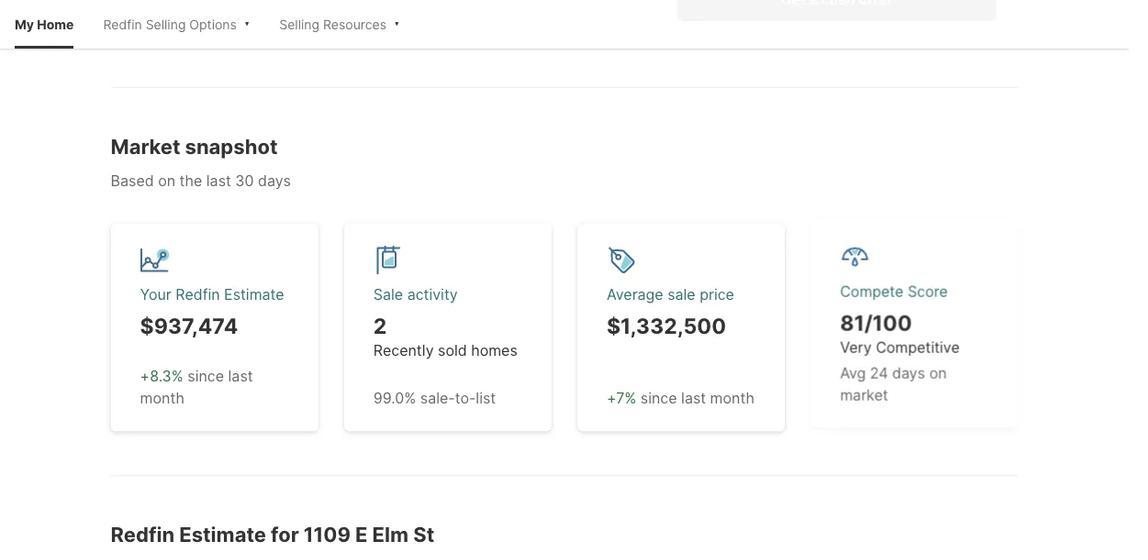 Task type: locate. For each thing, give the bounding box(es) containing it.
average sale price
[[607, 286, 735, 304]]

▾
[[244, 15, 250, 31], [394, 15, 400, 31]]

1109
[[304, 523, 351, 548]]

your
[[140, 286, 172, 304]]

on
[[158, 172, 175, 190], [930, 366, 947, 384]]

redfin for estimate
[[111, 523, 175, 548]]

0 horizontal spatial selling
[[146, 17, 186, 32]]

0 horizontal spatial since
[[188, 368, 224, 386]]

sale
[[668, 286, 696, 304]]

my
[[15, 17, 34, 32]]

the
[[180, 172, 202, 190]]

recently
[[374, 342, 434, 360]]

▾ right resources
[[394, 15, 400, 31]]

1 horizontal spatial days
[[893, 366, 926, 384]]

selling left options
[[146, 17, 186, 32]]

+7% since last month
[[607, 390, 755, 408]]

since down '$937,474' on the bottom left of the page
[[188, 368, 224, 386]]

redfin
[[103, 17, 142, 32], [176, 286, 220, 304], [111, 523, 175, 548]]

redfin selling options link
[[103, 0, 237, 49]]

on inside avg 24 days on market
[[930, 366, 947, 384]]

1 vertical spatial days
[[893, 366, 926, 384]]

month
[[140, 390, 184, 408], [710, 390, 755, 408]]

selling inside redfin selling options ▾
[[146, 17, 186, 32]]

1 vertical spatial on
[[930, 366, 947, 384]]

last inside 'since last month'
[[228, 368, 253, 386]]

snapshot
[[185, 134, 278, 159]]

▾ right options
[[244, 15, 250, 31]]

home
[[37, 17, 74, 32]]

0 vertical spatial on
[[158, 172, 175, 190]]

0 horizontal spatial ▾
[[244, 15, 250, 31]]

based on the last 30 days
[[111, 172, 291, 190]]

based
[[111, 172, 154, 190]]

days
[[258, 172, 291, 190], [893, 366, 926, 384]]

estimate
[[224, 286, 284, 304], [179, 523, 266, 548]]

1 horizontal spatial ▾
[[394, 15, 400, 31]]

0 horizontal spatial days
[[258, 172, 291, 190]]

1 ▾ from the left
[[244, 15, 250, 31]]

market
[[840, 388, 889, 406]]

0 vertical spatial last
[[206, 172, 231, 190]]

1 vertical spatial since
[[641, 390, 677, 408]]

selling resources link
[[279, 0, 387, 49]]

since
[[188, 368, 224, 386], [641, 390, 677, 408]]

+8.3%
[[140, 368, 188, 386]]

options
[[189, 17, 237, 32]]

2 ▾ from the left
[[394, 15, 400, 31]]

compete
[[840, 284, 904, 302]]

0 horizontal spatial month
[[140, 390, 184, 408]]

1 vertical spatial last
[[228, 368, 253, 386]]

0 vertical spatial days
[[258, 172, 291, 190]]

average
[[607, 286, 664, 304]]

0 vertical spatial since
[[188, 368, 224, 386]]

2 vertical spatial redfin
[[111, 523, 175, 548]]

competitive
[[876, 340, 960, 358]]

sale
[[374, 286, 403, 304]]

24
[[870, 366, 888, 384]]

redfin estimate for 1109 e elm st
[[111, 523, 435, 548]]

last right +7%
[[681, 390, 706, 408]]

▾ inside selling resources ▾
[[394, 15, 400, 31]]

your redfin estimate
[[140, 286, 284, 304]]

score
[[908, 284, 948, 302]]

0 vertical spatial redfin
[[103, 17, 142, 32]]

month inside 'since last month'
[[140, 390, 184, 408]]

1 vertical spatial estimate
[[179, 523, 266, 548]]

1 horizontal spatial selling
[[279, 17, 320, 32]]

days down competitive
[[893, 366, 926, 384]]

compete score
[[840, 284, 948, 302]]

81/100
[[840, 312, 912, 337]]

sale-
[[420, 390, 455, 408]]

1 month from the left
[[140, 390, 184, 408]]

on left the
[[158, 172, 175, 190]]

st
[[413, 523, 435, 548]]

redfin selling options ▾
[[103, 15, 250, 32]]

on down competitive
[[930, 366, 947, 384]]

since inside 'since last month'
[[188, 368, 224, 386]]

estimate up '$937,474' on the bottom left of the page
[[224, 286, 284, 304]]

last down '$937,474' on the bottom left of the page
[[228, 368, 253, 386]]

$1,332,500
[[607, 314, 726, 339]]

since right +7%
[[641, 390, 677, 408]]

selling left resources
[[279, 17, 320, 32]]

price
[[700, 286, 735, 304]]

1 horizontal spatial month
[[710, 390, 755, 408]]

estimate left for
[[179, 523, 266, 548]]

selling inside selling resources ▾
[[279, 17, 320, 32]]

+7%
[[607, 390, 637, 408]]

99.0% sale-to-list
[[374, 390, 496, 408]]

resources
[[323, 17, 387, 32]]

redfin inside redfin selling options ▾
[[103, 17, 142, 32]]

last
[[206, 172, 231, 190], [228, 368, 253, 386], [681, 390, 706, 408]]

1 selling from the left
[[146, 17, 186, 32]]

last left 30
[[206, 172, 231, 190]]

selling
[[146, 17, 186, 32], [279, 17, 320, 32]]

1 horizontal spatial on
[[930, 366, 947, 384]]

2 selling from the left
[[279, 17, 320, 32]]

days right 30
[[258, 172, 291, 190]]

e
[[355, 523, 368, 548]]



Task type: vqa. For each thing, say whether or not it's contained in the screenshot.
'snapshot'
yes



Task type: describe. For each thing, give the bounding box(es) containing it.
1 horizontal spatial since
[[641, 390, 677, 408]]

▾ inside redfin selling options ▾
[[244, 15, 250, 31]]

30
[[235, 172, 254, 190]]

avg 24 days on market
[[840, 366, 947, 406]]

81/100 very competitive
[[840, 312, 960, 358]]

avg
[[840, 366, 866, 384]]

selling resources ▾
[[279, 15, 400, 32]]

my home link
[[15, 0, 74, 49]]

market snapshot
[[111, 134, 278, 159]]

sale activity
[[374, 286, 458, 304]]

2 month from the left
[[710, 390, 755, 408]]

sold
[[438, 342, 467, 360]]

0 horizontal spatial on
[[158, 172, 175, 190]]

redfin for selling
[[103, 17, 142, 32]]

days inside avg 24 days on market
[[893, 366, 926, 384]]

99.0%
[[374, 390, 416, 408]]

for
[[271, 523, 299, 548]]

list
[[476, 390, 496, 408]]

my home
[[15, 17, 74, 32]]

homes
[[471, 342, 518, 360]]

to-
[[455, 390, 476, 408]]

market
[[111, 134, 180, 159]]

elm
[[372, 523, 409, 548]]

2 recently sold homes
[[374, 314, 518, 360]]

0 vertical spatial estimate
[[224, 286, 284, 304]]

very
[[840, 340, 872, 358]]

$937,474
[[140, 314, 238, 339]]

activity
[[407, 286, 458, 304]]

2 vertical spatial last
[[681, 390, 706, 408]]

1 vertical spatial redfin
[[176, 286, 220, 304]]

since last month
[[140, 368, 253, 408]]

2
[[374, 314, 387, 339]]



